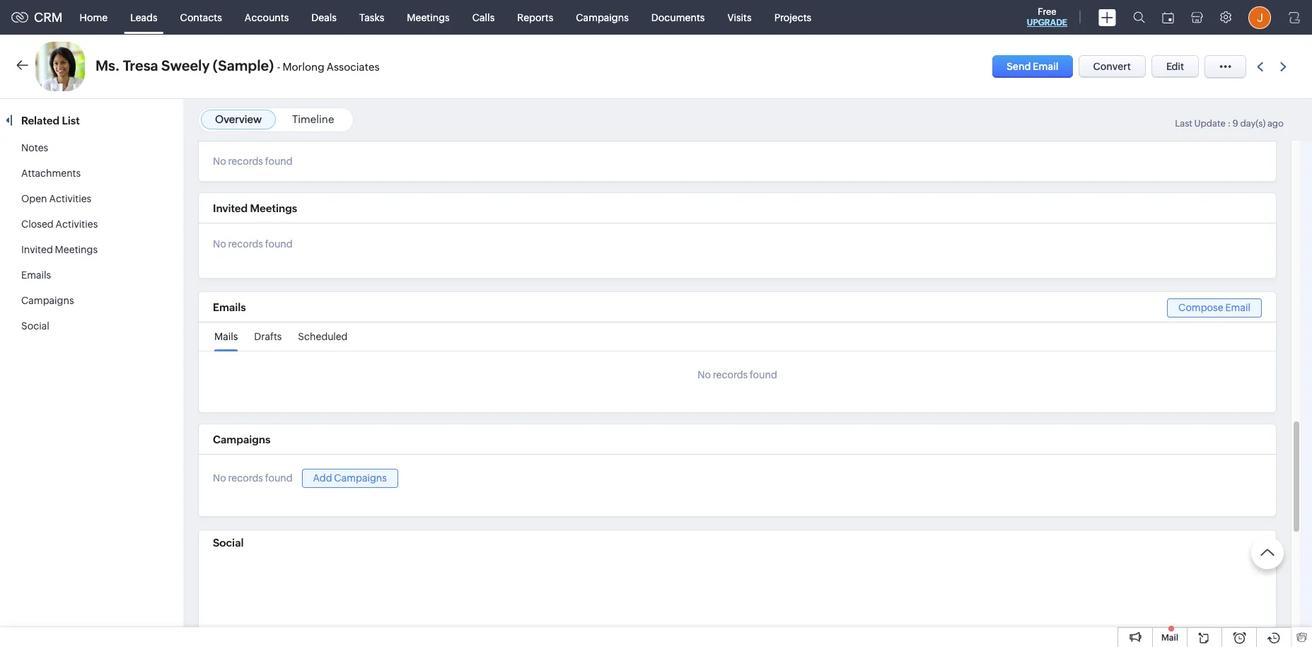 Task type: describe. For each thing, give the bounding box(es) containing it.
create menu element
[[1090, 0, 1125, 34]]

scheduled
[[298, 331, 348, 343]]

deals link
[[300, 0, 348, 34]]

leads
[[130, 12, 158, 23]]

-
[[277, 61, 280, 73]]

0 horizontal spatial meetings
[[55, 244, 98, 255]]

1 horizontal spatial invited
[[213, 202, 248, 214]]

search element
[[1125, 0, 1154, 35]]

free upgrade
[[1027, 6, 1068, 28]]

reports
[[517, 12, 554, 23]]

crm link
[[11, 10, 63, 25]]

convert
[[1094, 61, 1131, 72]]

related list
[[21, 115, 82, 127]]

drafts
[[254, 331, 282, 343]]

0 vertical spatial campaigns link
[[565, 0, 640, 34]]

campaigns inside add campaigns link
[[334, 473, 387, 484]]

projects
[[775, 12, 812, 23]]

emails link
[[21, 270, 51, 281]]

add
[[313, 473, 332, 484]]

closed
[[21, 219, 54, 230]]

attachments link
[[21, 168, 81, 179]]

overview
[[215, 113, 262, 125]]

email for send email
[[1033, 61, 1059, 72]]

update
[[1195, 118, 1226, 129]]

9
[[1233, 118, 1239, 129]]

1 vertical spatial campaigns link
[[21, 295, 74, 306]]

calls
[[473, 12, 495, 23]]

edit button
[[1152, 55, 1199, 78]]

previous record image
[[1257, 62, 1264, 71]]

invited meetings link
[[21, 244, 98, 255]]

open
[[21, 193, 47, 205]]

contacts
[[180, 12, 222, 23]]

closed activities link
[[21, 219, 98, 230]]

attachments
[[21, 168, 81, 179]]

profile image
[[1249, 6, 1272, 29]]

activities for open activities
[[49, 193, 91, 205]]

last
[[1176, 118, 1193, 129]]

list
[[62, 115, 80, 127]]

next record image
[[1281, 62, 1290, 71]]

deals
[[312, 12, 337, 23]]

open activities link
[[21, 193, 91, 205]]

add campaigns
[[313, 473, 387, 484]]

projects link
[[763, 0, 823, 34]]

send email
[[1007, 61, 1059, 72]]

add campaigns link
[[302, 469, 398, 488]]

social link
[[21, 321, 49, 332]]

compose
[[1179, 302, 1224, 313]]

email for compose email
[[1226, 302, 1251, 313]]

home
[[80, 12, 108, 23]]

activities for closed activities
[[56, 219, 98, 230]]

edit
[[1167, 61, 1185, 72]]



Task type: locate. For each thing, give the bounding box(es) containing it.
day(s)
[[1241, 118, 1266, 129]]

2 vertical spatial meetings
[[55, 244, 98, 255]]

1 vertical spatial email
[[1226, 302, 1251, 313]]

notes
[[21, 142, 48, 154]]

no
[[213, 156, 226, 167], [213, 239, 226, 250], [698, 369, 711, 381], [213, 473, 226, 484]]

ago
[[1268, 118, 1284, 129]]

1 horizontal spatial invited meetings
[[213, 202, 297, 214]]

0 horizontal spatial email
[[1033, 61, 1059, 72]]

1 horizontal spatial social
[[213, 537, 244, 549]]

create menu image
[[1099, 9, 1117, 26]]

email right compose
[[1226, 302, 1251, 313]]

sweely
[[161, 57, 210, 74]]

timeline
[[292, 113, 334, 125]]

campaigns link right reports
[[565, 0, 640, 34]]

send
[[1007, 61, 1031, 72]]

send email button
[[993, 55, 1073, 78]]

0 vertical spatial email
[[1033, 61, 1059, 72]]

(sample)
[[213, 57, 274, 74]]

0 vertical spatial activities
[[49, 193, 91, 205]]

emails up mails
[[213, 301, 246, 314]]

0 vertical spatial invited meetings
[[213, 202, 297, 214]]

campaigns link down emails link
[[21, 295, 74, 306]]

campaigns link
[[565, 0, 640, 34], [21, 295, 74, 306]]

tasks
[[359, 12, 384, 23]]

0 horizontal spatial invited meetings
[[21, 244, 98, 255]]

accounts link
[[233, 0, 300, 34]]

1 vertical spatial meetings
[[250, 202, 297, 214]]

compose email
[[1179, 302, 1251, 313]]

related
[[21, 115, 60, 127]]

reports link
[[506, 0, 565, 34]]

1 horizontal spatial emails
[[213, 301, 246, 314]]

0 vertical spatial social
[[21, 321, 49, 332]]

1 vertical spatial invited meetings
[[21, 244, 98, 255]]

free
[[1038, 6, 1057, 17]]

home link
[[68, 0, 119, 34]]

activities up invited meetings link
[[56, 219, 98, 230]]

emails
[[21, 270, 51, 281], [213, 301, 246, 314]]

last update : 9 day(s) ago
[[1176, 118, 1284, 129]]

found
[[265, 156, 293, 167], [265, 239, 293, 250], [750, 369, 778, 381], [265, 473, 293, 484]]

0 vertical spatial meetings
[[407, 12, 450, 23]]

mails
[[214, 331, 238, 343]]

campaigns
[[576, 12, 629, 23], [21, 295, 74, 306], [213, 434, 271, 446], [334, 473, 387, 484]]

ms.
[[96, 57, 120, 74]]

0 horizontal spatial invited
[[21, 244, 53, 255]]

visits link
[[716, 0, 763, 34]]

contacts link
[[169, 0, 233, 34]]

records
[[228, 156, 263, 167], [228, 239, 263, 250], [713, 369, 748, 381], [228, 473, 263, 484]]

calls link
[[461, 0, 506, 34]]

morlong
[[283, 61, 325, 73]]

email right send
[[1033, 61, 1059, 72]]

search image
[[1134, 11, 1146, 23]]

0 horizontal spatial social
[[21, 321, 49, 332]]

associates
[[327, 61, 380, 73]]

0 horizontal spatial campaigns link
[[21, 295, 74, 306]]

emails down invited meetings link
[[21, 270, 51, 281]]

calendar image
[[1163, 12, 1175, 23]]

1 horizontal spatial meetings
[[250, 202, 297, 214]]

documents
[[652, 12, 705, 23]]

0 vertical spatial emails
[[21, 270, 51, 281]]

overview link
[[215, 113, 262, 125]]

email
[[1033, 61, 1059, 72], [1226, 302, 1251, 313]]

open activities
[[21, 193, 91, 205]]

invited
[[213, 202, 248, 214], [21, 244, 53, 255]]

1 horizontal spatial campaigns link
[[565, 0, 640, 34]]

timeline link
[[292, 113, 334, 125]]

1 vertical spatial emails
[[213, 301, 246, 314]]

ms. tresa sweely (sample) - morlong associates
[[96, 57, 380, 74]]

convert button
[[1079, 55, 1146, 78]]

activities
[[49, 193, 91, 205], [56, 219, 98, 230]]

profile element
[[1241, 0, 1280, 34]]

mail
[[1162, 633, 1179, 643]]

notes link
[[21, 142, 48, 154]]

documents link
[[640, 0, 716, 34]]

activities up closed activities "link" at top left
[[49, 193, 91, 205]]

crm
[[34, 10, 63, 25]]

social
[[21, 321, 49, 332], [213, 537, 244, 549]]

1 vertical spatial invited
[[21, 244, 53, 255]]

leads link
[[119, 0, 169, 34]]

email inside button
[[1033, 61, 1059, 72]]

tasks link
[[348, 0, 396, 34]]

0 horizontal spatial emails
[[21, 270, 51, 281]]

no records found
[[213, 156, 293, 167], [213, 239, 293, 250], [698, 369, 778, 381], [213, 473, 293, 484]]

1 vertical spatial activities
[[56, 219, 98, 230]]

meetings link
[[396, 0, 461, 34]]

visits
[[728, 12, 752, 23]]

1 horizontal spatial email
[[1226, 302, 1251, 313]]

closed activities
[[21, 219, 98, 230]]

0 vertical spatial invited
[[213, 202, 248, 214]]

upgrade
[[1027, 18, 1068, 28]]

meetings
[[407, 12, 450, 23], [250, 202, 297, 214], [55, 244, 98, 255]]

invited meetings
[[213, 202, 297, 214], [21, 244, 98, 255]]

tresa
[[123, 57, 158, 74]]

accounts
[[245, 12, 289, 23]]

1 vertical spatial social
[[213, 537, 244, 549]]

2 horizontal spatial meetings
[[407, 12, 450, 23]]

:
[[1228, 118, 1231, 129]]



Task type: vqa. For each thing, say whether or not it's contained in the screenshot.
Administration
no



